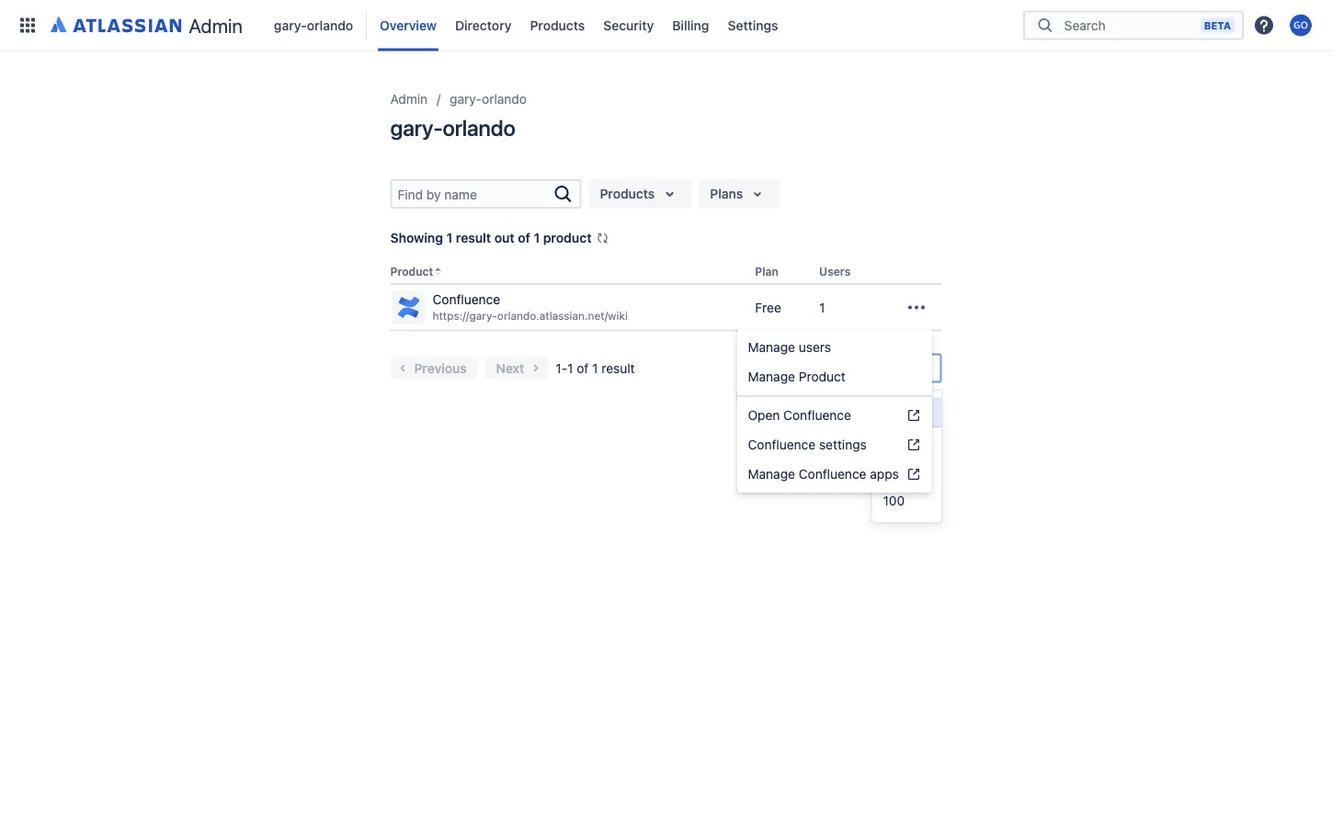 Task type: locate. For each thing, give the bounding box(es) containing it.
billing link
[[667, 11, 715, 40]]

gary-orlando inside global navigation element
[[274, 17, 353, 33]]

0 horizontal spatial products
[[530, 17, 585, 33]]

gary-orlando link
[[268, 11, 359, 40], [450, 88, 527, 110]]

overview link
[[374, 11, 442, 40]]

product
[[390, 265, 433, 278], [799, 369, 846, 384]]

0 horizontal spatial admin
[[189, 14, 243, 37]]

1 horizontal spatial result
[[601, 360, 635, 375]]

products for products link
[[530, 17, 585, 33]]

1 vertical spatial orlando
[[482, 91, 527, 107]]

3 manage from the top
[[748, 467, 795, 482]]

next image
[[524, 357, 546, 379]]

product
[[543, 230, 592, 245]]

0 vertical spatial admin link
[[44, 11, 250, 40]]

0 horizontal spatial product
[[390, 265, 433, 278]]

0 horizontal spatial admin link
[[44, 11, 250, 40]]

1 horizontal spatial admin link
[[390, 88, 428, 110]]

products link
[[524, 11, 590, 40]]

0 vertical spatial manage
[[748, 340, 795, 355]]

1
[[446, 230, 453, 245], [534, 230, 540, 245], [819, 299, 825, 315], [567, 360, 573, 375], [592, 360, 598, 375]]

1 vertical spatial gary-
[[450, 91, 482, 107]]

0 vertical spatial admin
[[189, 14, 243, 37]]

2 vertical spatial gary-
[[390, 115, 443, 141]]

atlassian image
[[51, 13, 182, 35], [51, 13, 182, 35]]

1 vertical spatial of
[[577, 360, 589, 375]]

admin
[[189, 14, 243, 37], [390, 91, 428, 107]]

products inside products link
[[530, 17, 585, 33]]

result
[[456, 230, 491, 245], [601, 360, 635, 375]]

1 horizontal spatial gary-orlando link
[[450, 88, 527, 110]]

account image
[[1290, 14, 1312, 36]]

1 vertical spatial gary-orlando link
[[450, 88, 527, 110]]

manage product
[[748, 369, 846, 384]]

of right out
[[518, 230, 530, 245]]

0 vertical spatial of
[[518, 230, 530, 245]]

orlando inside global navigation element
[[307, 17, 353, 33]]

40
[[883, 434, 899, 449]]

open image
[[912, 357, 934, 379]]

1 vertical spatial admin link
[[390, 88, 428, 110]]

products up refresh image
[[600, 186, 655, 201]]

1-1 of 1 result
[[556, 360, 635, 375]]

manage down manage users link
[[748, 369, 795, 384]]

confluence up confluence settings
[[783, 408, 851, 423]]

menu containing open confluence
[[737, 397, 932, 489]]

result left out
[[456, 230, 491, 245]]

confluence down open confluence
[[748, 437, 816, 452]]

1 menu from the top
[[737, 333, 932, 397]]

plans button
[[699, 179, 780, 209]]

settings
[[819, 437, 867, 452]]

0 horizontal spatial result
[[456, 230, 491, 245]]

0 vertical spatial orlando
[[307, 17, 353, 33]]

1 vertical spatial products
[[600, 186, 655, 201]]

manage confluence apps
[[748, 467, 899, 482]]

1 manage from the top
[[748, 340, 795, 355]]

confluence image
[[394, 293, 423, 322], [394, 293, 423, 322]]

0 horizontal spatial of
[[518, 230, 530, 245]]

0 vertical spatial gary-
[[274, 17, 307, 33]]

search icon image
[[1034, 16, 1056, 34]]

help icon image
[[1253, 14, 1275, 36]]

overview
[[380, 17, 437, 33]]

orlando left overview
[[307, 17, 353, 33]]

confluence settings
[[748, 437, 867, 452]]

results
[[761, 360, 805, 375]]

security
[[603, 17, 654, 33]]

2 manage from the top
[[748, 369, 795, 384]]

1 left product
[[534, 230, 540, 245]]

users
[[819, 265, 851, 278]]

2 vertical spatial manage
[[748, 467, 795, 482]]

1 horizontal spatial product
[[799, 369, 846, 384]]

confluence up https://gary-
[[433, 292, 500, 307]]

admin banner
[[0, 0, 1332, 51]]

1 horizontal spatial products
[[600, 186, 655, 201]]

1 horizontal spatial gary-
[[390, 115, 443, 141]]

manage
[[748, 340, 795, 355], [748, 369, 795, 384], [748, 467, 795, 482]]

0 vertical spatial products
[[530, 17, 585, 33]]

orlando.atlassian.net/wiki
[[497, 310, 628, 322]]

admin inside global navigation element
[[189, 14, 243, 37]]

1 vertical spatial manage
[[748, 369, 795, 384]]

0 horizontal spatial gary-
[[274, 17, 307, 33]]

orlando
[[307, 17, 353, 33], [482, 91, 527, 107], [443, 115, 515, 141]]

2 menu from the top
[[737, 397, 932, 489]]

manage up results
[[748, 340, 795, 355]]

search image
[[552, 183, 574, 205]]

1 right showing
[[446, 230, 453, 245]]

products left security
[[530, 17, 585, 33]]

orlando up the search text field
[[443, 115, 515, 141]]

confluence https://gary-orlando.atlassian.net/wiki
[[433, 292, 628, 322]]

1-
[[556, 360, 567, 375]]

confluence inside "link"
[[783, 408, 851, 423]]

Search field
[[1059, 9, 1200, 42]]

of right 1-
[[577, 360, 589, 375]]

manage down confluence settings
[[748, 467, 795, 482]]

open
[[748, 408, 780, 423]]

gary-
[[274, 17, 307, 33], [450, 91, 482, 107], [390, 115, 443, 141]]

products
[[530, 17, 585, 33], [600, 186, 655, 201]]

0 horizontal spatial gary-orlando link
[[268, 11, 359, 40]]

confluence
[[433, 292, 500, 307], [783, 408, 851, 423], [748, 437, 816, 452], [799, 467, 866, 482]]

1 right next icon
[[567, 360, 573, 375]]

products inside products dropdown button
[[600, 186, 655, 201]]

of
[[518, 230, 530, 245], [577, 360, 589, 375]]

1 vertical spatial admin
[[390, 91, 428, 107]]

result right 1-
[[601, 360, 635, 375]]

orlando down global navigation element
[[482, 91, 527, 107]]

gary-orlando
[[274, 17, 353, 33], [450, 91, 527, 107], [390, 115, 515, 141]]

open confluence link
[[737, 401, 932, 430]]

admin link
[[44, 11, 250, 40], [390, 88, 428, 110]]

2 vertical spatial gary-orlando
[[390, 115, 515, 141]]

1 vertical spatial result
[[601, 360, 635, 375]]

menu
[[737, 333, 932, 397], [737, 397, 932, 489]]

showing 1 result out of 1 product
[[390, 230, 592, 245]]

0 vertical spatial gary-orlando
[[274, 17, 353, 33]]

1 vertical spatial product
[[799, 369, 846, 384]]



Task type: vqa. For each thing, say whether or not it's contained in the screenshot.
bottom admin
yes



Task type: describe. For each thing, give the bounding box(es) containing it.
global navigation element
[[11, 0, 1023, 51]]

confluence settings link
[[737, 430, 932, 460]]

0 vertical spatial product
[[390, 265, 433, 278]]

0 vertical spatial gary-orlando link
[[268, 11, 359, 40]]

beta
[[1204, 19, 1231, 31]]

manage for manage product
[[748, 369, 795, 384]]

manage for manage confluence apps
[[748, 467, 795, 482]]

plan
[[755, 265, 778, 278]]

manage for manage users
[[748, 340, 795, 355]]

gary- inside global navigation element
[[274, 17, 307, 33]]

settings
[[728, 17, 778, 33]]

page:
[[831, 360, 865, 375]]

1 down users
[[819, 299, 825, 315]]

users
[[799, 340, 831, 355]]

product inside menu
[[799, 369, 846, 384]]

80
[[883, 463, 899, 478]]

1 right 1-
[[592, 360, 598, 375]]

1 horizontal spatial admin
[[390, 91, 428, 107]]

showing
[[390, 230, 443, 245]]

manage users link
[[748, 340, 831, 355]]

plans
[[710, 186, 743, 201]]

open confluence
[[748, 408, 851, 423]]

confluence inside the confluence https://gary-orlando.atlassian.net/wiki
[[433, 292, 500, 307]]

appswitcher icon image
[[17, 14, 39, 36]]

products for products dropdown button
[[600, 186, 655, 201]]

2 vertical spatial orlando
[[443, 115, 515, 141]]

directory link
[[450, 11, 517, 40]]

refresh image
[[595, 231, 610, 245]]

1 horizontal spatial of
[[577, 360, 589, 375]]

Search text field
[[392, 181, 552, 207]]

0 vertical spatial result
[[456, 230, 491, 245]]

manage confluence apps link
[[737, 460, 932, 489]]

apps
[[870, 467, 899, 482]]

settings link
[[722, 11, 784, 40]]

directory
[[455, 17, 512, 33]]

previous image
[[392, 357, 414, 379]]

1 vertical spatial gary-orlando
[[450, 91, 527, 107]]

billing
[[672, 17, 709, 33]]

security link
[[598, 11, 659, 40]]

100
[[883, 493, 905, 508]]

2 horizontal spatial gary-
[[450, 91, 482, 107]]

per
[[808, 360, 828, 375]]

admin link inside global navigation element
[[44, 11, 250, 40]]

out
[[494, 230, 515, 245]]

manage users
[[748, 340, 831, 355]]

results per page:
[[761, 360, 865, 375]]

menu containing manage users
[[737, 333, 932, 397]]

manage product link
[[748, 369, 846, 384]]

confluence down confluence settings link
[[799, 467, 866, 482]]

products button
[[589, 179, 692, 209]]

free
[[755, 299, 781, 315]]

https://gary-
[[433, 310, 497, 322]]



